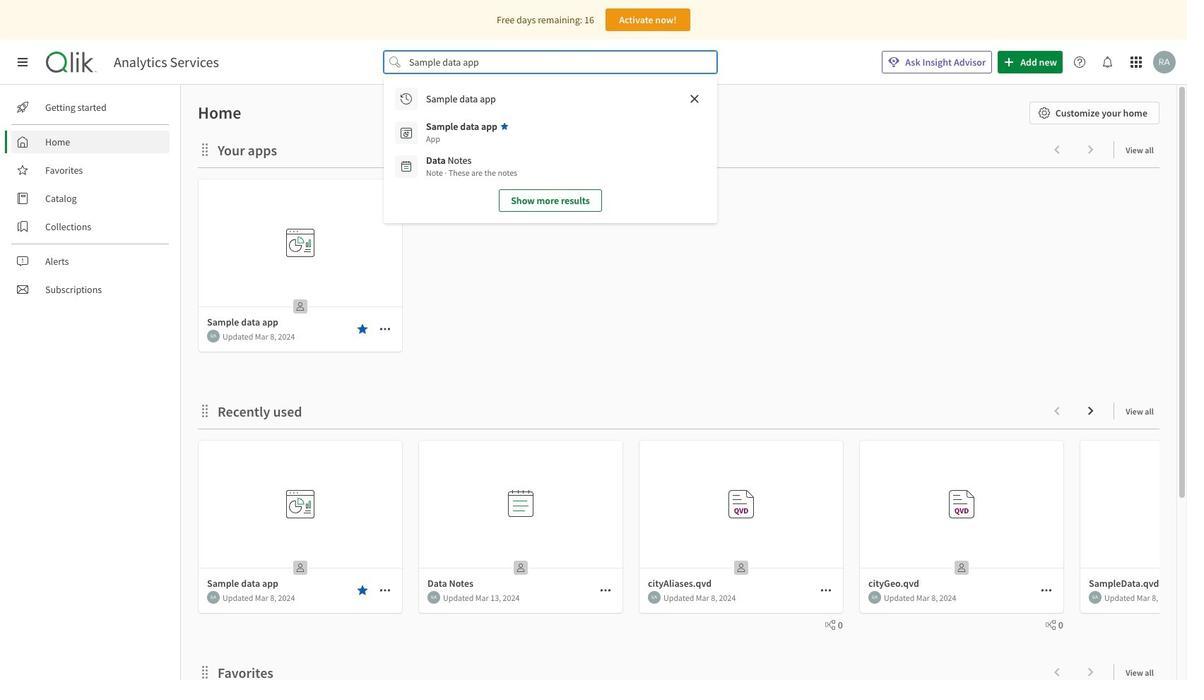 Task type: describe. For each thing, give the bounding box(es) containing it.
Search for content text field
[[406, 51, 695, 73]]

these are the notes element
[[426, 167, 517, 180]]

move collection image
[[198, 404, 212, 418]]

1 move collection image from the top
[[198, 142, 212, 157]]

close sidebar menu image
[[17, 57, 28, 68]]

2 move collection image from the top
[[198, 665, 212, 680]]

2 remove from favorites image from the top
[[357, 585, 368, 596]]



Task type: vqa. For each thing, say whether or not it's contained in the screenshot.
the template corresponding to Export an automation to GitHub
no



Task type: locate. For each thing, give the bounding box(es) containing it.
ruby anderson image
[[869, 592, 881, 604], [1089, 592, 1102, 604]]

move collection image
[[198, 142, 212, 157], [198, 665, 212, 680]]

remove from favorites image
[[357, 324, 368, 335], [357, 585, 368, 596]]

1 vertical spatial move collection image
[[198, 665, 212, 680]]

0 vertical spatial remove from favorites image
[[357, 324, 368, 335]]

sample data app element
[[426, 120, 498, 133]]

list box
[[389, 82, 712, 218]]

1 horizontal spatial ruby anderson image
[[1089, 592, 1102, 604]]

1 vertical spatial remove from favorites image
[[357, 585, 368, 596]]

analytics services element
[[114, 54, 219, 71]]

main content
[[175, 85, 1187, 681]]

0 horizontal spatial ruby anderson image
[[869, 592, 881, 604]]

ruby anderson element
[[207, 330, 220, 343], [207, 592, 220, 604], [428, 592, 440, 604], [648, 592, 661, 604], [869, 592, 881, 604], [1089, 592, 1102, 604]]

0 vertical spatial move collection image
[[198, 142, 212, 157]]

2 ruby anderson image from the left
[[1089, 592, 1102, 604]]

1 ruby anderson image from the left
[[869, 592, 881, 604]]

more actions image
[[380, 324, 391, 335], [380, 585, 391, 596], [600, 585, 611, 596], [821, 585, 832, 596], [1041, 585, 1052, 596]]

navigation pane element
[[0, 90, 180, 307]]

ruby anderson image
[[1153, 51, 1176, 73], [207, 330, 220, 343], [207, 592, 220, 604], [428, 592, 440, 604], [648, 592, 661, 604]]

1 remove from favorites image from the top
[[357, 324, 368, 335]]



